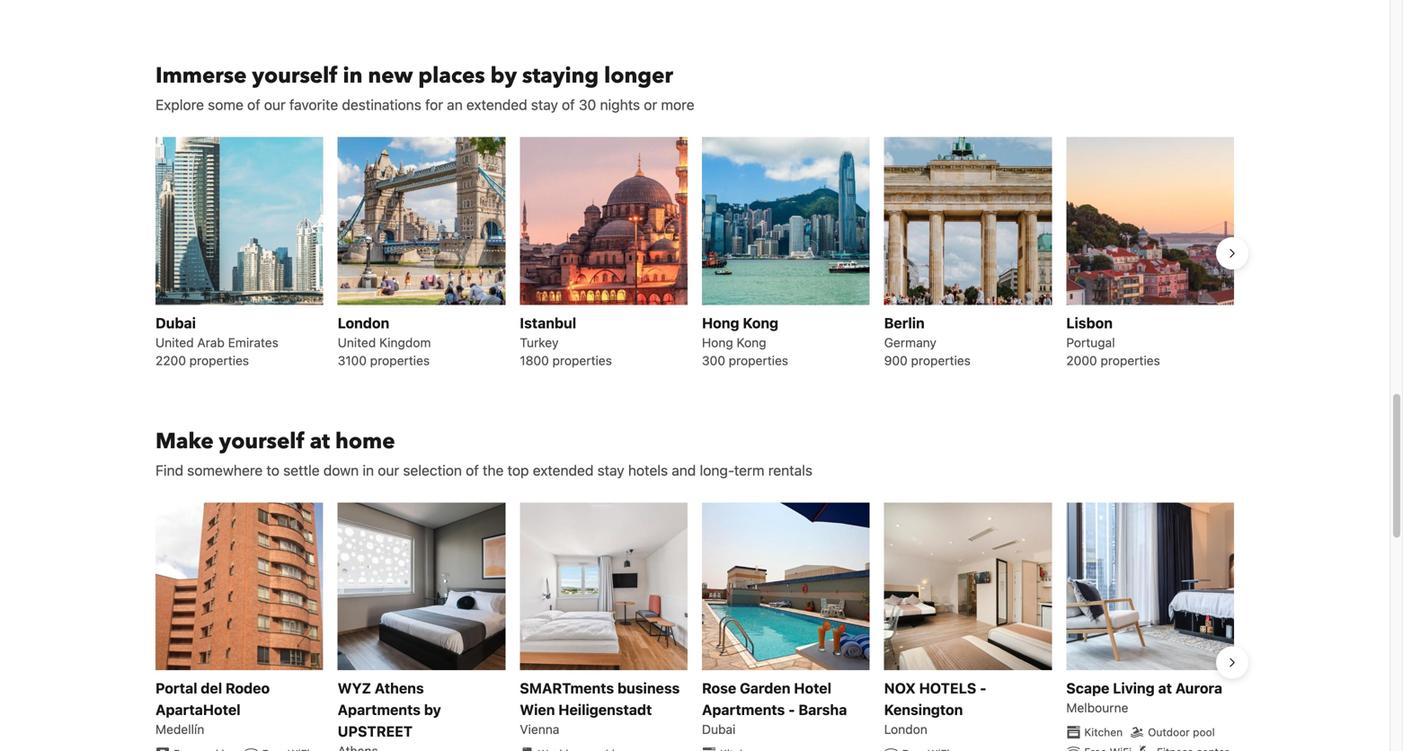 Task type: locate. For each thing, give the bounding box(es) containing it.
london
[[338, 314, 389, 332], [884, 722, 928, 737]]

0 horizontal spatial apartments
[[338, 702, 421, 719]]

properties right 300
[[729, 353, 788, 368]]

favorite
[[289, 96, 338, 113]]

0 vertical spatial dubai
[[156, 314, 196, 332]]

properties down "kingdom"
[[370, 353, 430, 368]]

- down the hotel
[[788, 702, 795, 719]]

- right hotels
[[980, 680, 987, 697]]

dubai down rose
[[702, 722, 736, 737]]

1 vertical spatial stay
[[597, 462, 624, 479]]

0 horizontal spatial -
[[788, 702, 795, 719]]

berlin landscape image
[[884, 137, 1052, 305]]

by
[[490, 61, 517, 91], [424, 702, 441, 719]]

1 horizontal spatial united
[[338, 335, 376, 350]]

0 vertical spatial stay
[[531, 96, 558, 113]]

at inside scape living at aurora melbourne
[[1158, 680, 1172, 697]]

1 horizontal spatial dubai
[[702, 722, 736, 737]]

0 horizontal spatial dubai
[[156, 314, 196, 332]]

1 vertical spatial extended
[[533, 462, 594, 479]]

6 description for a11y image from the left
[[1066, 503, 1234, 671]]

yourself
[[252, 61, 338, 91], [219, 427, 305, 457]]

our down home
[[378, 462, 399, 479]]

united inside dubai united arab emirates 2200 properties
[[156, 335, 194, 350]]

down
[[323, 462, 359, 479]]

hong
[[702, 314, 739, 332], [702, 335, 733, 350]]

rose
[[702, 680, 736, 697]]

in inside make yourself at home find somewhere to settle down in our selection of the top extended stay hotels and long-term rentals
[[363, 462, 374, 479]]

properties
[[189, 353, 249, 368], [370, 353, 430, 368], [553, 353, 612, 368], [729, 353, 788, 368], [911, 353, 971, 368], [1101, 353, 1160, 368]]

2 united from the left
[[338, 335, 376, 350]]

1 horizontal spatial of
[[466, 462, 479, 479]]

immerse
[[156, 61, 247, 91]]

1 vertical spatial london
[[884, 722, 928, 737]]

berlin germany 900 properties
[[884, 314, 971, 368]]

1 vertical spatial in
[[363, 462, 374, 479]]

destinations
[[342, 96, 421, 113]]

0 vertical spatial region
[[141, 130, 1249, 377]]

dubai united arab emirates 2200 properties
[[156, 314, 279, 368]]

0 vertical spatial at
[[310, 427, 330, 457]]

apartahotel
[[156, 702, 241, 719]]

30
[[579, 96, 596, 113]]

hotel
[[794, 680, 832, 697]]

extended
[[467, 96, 527, 113], [533, 462, 594, 479]]

region containing dubai
[[141, 130, 1249, 377]]

0 vertical spatial -
[[980, 680, 987, 697]]

0 vertical spatial extended
[[467, 96, 527, 113]]

1 horizontal spatial by
[[490, 61, 517, 91]]

dubai inside dubai united arab emirates 2200 properties
[[156, 314, 196, 332]]

3 properties from the left
[[553, 353, 612, 368]]

3 description for a11y image from the left
[[520, 503, 688, 671]]

1 horizontal spatial apartments
[[702, 702, 785, 719]]

2 apartments from the left
[[702, 702, 785, 719]]

explore
[[156, 96, 204, 113]]

london united kingdom 3100 properties
[[338, 314, 431, 368]]

1 vertical spatial by
[[424, 702, 441, 719]]

1 vertical spatial dubai
[[702, 722, 736, 737]]

1 vertical spatial yourself
[[219, 427, 305, 457]]

find
[[156, 462, 183, 479]]

outdoor
[[1148, 726, 1190, 739]]

0 horizontal spatial extended
[[467, 96, 527, 113]]

rentals
[[768, 462, 813, 479]]

description for a11y image for portal del rodeo apartahotel
[[156, 503, 323, 671]]

staying
[[522, 61, 599, 91]]

6 properties from the left
[[1101, 353, 1160, 368]]

top
[[508, 462, 529, 479]]

wyz athens apartments by upstreet
[[338, 680, 441, 740]]

300
[[702, 353, 725, 368]]

0 vertical spatial yourself
[[252, 61, 338, 91]]

our left the favorite
[[264, 96, 286, 113]]

0 vertical spatial in
[[343, 61, 363, 91]]

1 horizontal spatial our
[[378, 462, 399, 479]]

2 region from the top
[[141, 496, 1403, 752]]

settle
[[283, 462, 320, 479]]

an
[[447, 96, 463, 113]]

in
[[343, 61, 363, 91], [363, 462, 374, 479]]

make yourself at home find somewhere to settle down in our selection of the top extended stay hotels and long-term rentals
[[156, 427, 813, 479]]

apartments
[[338, 702, 421, 719], [702, 702, 785, 719]]

extended right an at the top left of page
[[467, 96, 527, 113]]

2 properties from the left
[[370, 353, 430, 368]]

for
[[425, 96, 443, 113]]

our
[[264, 96, 286, 113], [378, 462, 399, 479]]

yourself up the favorite
[[252, 61, 338, 91]]

barsha
[[799, 702, 847, 719]]

properties down turkey
[[553, 353, 612, 368]]

at for aurora
[[1158, 680, 1172, 697]]

properties down germany
[[911, 353, 971, 368]]

-
[[980, 680, 987, 697], [788, 702, 795, 719]]

stay down the staying
[[531, 96, 558, 113]]

1 hong from the top
[[702, 314, 739, 332]]

london up 3100
[[338, 314, 389, 332]]

0 vertical spatial hong
[[702, 314, 739, 332]]

apartments up upstreet
[[338, 702, 421, 719]]

rodeo
[[226, 680, 270, 697]]

1 vertical spatial -
[[788, 702, 795, 719]]

1 region from the top
[[141, 130, 1249, 377]]

at inside make yourself at home find somewhere to settle down in our selection of the top extended stay hotels and long-term rentals
[[310, 427, 330, 457]]

lisbon portugal 2000 properties
[[1066, 314, 1160, 368]]

0 horizontal spatial by
[[424, 702, 441, 719]]

1 description for a11y image from the left
[[156, 503, 323, 671]]

2 description for a11y image from the left
[[338, 503, 506, 671]]

germany
[[884, 335, 937, 350]]

apartments down garden
[[702, 702, 785, 719]]

somewhere
[[187, 462, 263, 479]]

london inside nox hotels - kensington london
[[884, 722, 928, 737]]

1 properties from the left
[[189, 353, 249, 368]]

apartments inside rose garden hotel apartments - barsha dubai
[[702, 702, 785, 719]]

apartments inside wyz athens apartments by upstreet
[[338, 702, 421, 719]]

1 horizontal spatial at
[[1158, 680, 1172, 697]]

0 vertical spatial london
[[338, 314, 389, 332]]

of left 30
[[562, 96, 575, 113]]

united up 2200
[[156, 335, 194, 350]]

hotels
[[919, 680, 977, 697]]

description for a11y image for smartments business wien heiligenstadt
[[520, 503, 688, 671]]

new
[[368, 61, 413, 91]]

description for a11y image for wyz athens apartments by upstreet
[[338, 503, 506, 671]]

of
[[247, 96, 260, 113], [562, 96, 575, 113], [466, 462, 479, 479]]

1 vertical spatial our
[[378, 462, 399, 479]]

yourself up to
[[219, 427, 305, 457]]

1 horizontal spatial london
[[884, 722, 928, 737]]

0 horizontal spatial united
[[156, 335, 194, 350]]

of right the some
[[247, 96, 260, 113]]

medellín
[[156, 722, 204, 737]]

hotels
[[628, 462, 668, 479]]

4 description for a11y image from the left
[[702, 503, 870, 671]]

dubai up 2200
[[156, 314, 196, 332]]

yourself inside make yourself at home find somewhere to settle down in our selection of the top extended stay hotels and long-term rentals
[[219, 427, 305, 457]]

dubai
[[156, 314, 196, 332], [702, 722, 736, 737]]

properties down portugal
[[1101, 353, 1160, 368]]

heiligenstadt
[[559, 702, 652, 719]]

1 horizontal spatial -
[[980, 680, 987, 697]]

5 description for a11y image from the left
[[884, 503, 1052, 671]]

vienna
[[520, 722, 560, 737]]

garden
[[740, 680, 791, 697]]

5 properties from the left
[[911, 353, 971, 368]]

united inside london united kingdom 3100 properties
[[338, 335, 376, 350]]

4 properties from the left
[[729, 353, 788, 368]]

yourself inside immerse yourself in new places by staying longer explore some of our favorite destinations for an extended stay of 30 nights or more
[[252, 61, 338, 91]]

the
[[483, 462, 504, 479]]

our inside immerse yourself in new places by staying longer explore some of our favorite destinations for an extended stay of 30 nights or more
[[264, 96, 286, 113]]

selection
[[403, 462, 462, 479]]

by inside immerse yourself in new places by staying longer explore some of our favorite destinations for an extended stay of 30 nights or more
[[490, 61, 517, 91]]

at up settle
[[310, 427, 330, 457]]

places
[[418, 61, 485, 91]]

properties inside london united kingdom 3100 properties
[[370, 353, 430, 368]]

or
[[644, 96, 657, 113]]

london down kensington
[[884, 722, 928, 737]]

1 vertical spatial region
[[141, 496, 1403, 752]]

1 vertical spatial at
[[1158, 680, 1172, 697]]

0 vertical spatial our
[[264, 96, 286, 113]]

2 horizontal spatial of
[[562, 96, 575, 113]]

description for a11y image
[[156, 503, 323, 671], [338, 503, 506, 671], [520, 503, 688, 671], [702, 503, 870, 671], [884, 503, 1052, 671], [1066, 503, 1234, 671]]

1 horizontal spatial stay
[[597, 462, 624, 479]]

stay left the hotels
[[597, 462, 624, 479]]

0 horizontal spatial stay
[[531, 96, 558, 113]]

stay inside make yourself at home find somewhere to settle down in our selection of the top extended stay hotels and long-term rentals
[[597, 462, 624, 479]]

properties down arab at the left top
[[189, 353, 249, 368]]

0 horizontal spatial of
[[247, 96, 260, 113]]

region containing portal del rodeo apartahotel
[[141, 496, 1403, 752]]

3100
[[338, 353, 367, 368]]

0 vertical spatial by
[[490, 61, 517, 91]]

in left new
[[343, 61, 363, 91]]

pool
[[1193, 726, 1215, 739]]

of left the
[[466, 462, 479, 479]]

1 vertical spatial kong
[[737, 335, 766, 350]]

hong kong hong kong 300 properties
[[702, 314, 788, 368]]

0 horizontal spatial at
[[310, 427, 330, 457]]

1 horizontal spatial extended
[[533, 462, 594, 479]]

region
[[141, 130, 1249, 377], [141, 496, 1403, 752]]

extended right top
[[533, 462, 594, 479]]

in right down
[[363, 462, 374, 479]]

0 horizontal spatial our
[[264, 96, 286, 113]]

0 horizontal spatial london
[[338, 314, 389, 332]]

aurora
[[1176, 680, 1223, 697]]

extended inside make yourself at home find somewhere to settle down in our selection of the top extended stay hotels and long-term rentals
[[533, 462, 594, 479]]

at right living
[[1158, 680, 1172, 697]]

1 united from the left
[[156, 335, 194, 350]]

our inside make yourself at home find somewhere to settle down in our selection of the top extended stay hotels and long-term rentals
[[378, 462, 399, 479]]

united up 3100
[[338, 335, 376, 350]]

stay inside immerse yourself in new places by staying longer explore some of our favorite destinations for an extended stay of 30 nights or more
[[531, 96, 558, 113]]

united
[[156, 335, 194, 350], [338, 335, 376, 350]]

properties inside "hong kong hong kong 300 properties"
[[729, 353, 788, 368]]

stay
[[531, 96, 558, 113], [597, 462, 624, 479]]

1 apartments from the left
[[338, 702, 421, 719]]

at
[[310, 427, 330, 457], [1158, 680, 1172, 697]]

description for a11y image for nox hotels - kensington
[[884, 503, 1052, 671]]

1 vertical spatial hong
[[702, 335, 733, 350]]



Task type: vqa. For each thing, say whether or not it's contained in the screenshot.


Task type: describe. For each thing, give the bounding box(es) containing it.
2 hong from the top
[[702, 335, 733, 350]]

united for london
[[338, 335, 376, 350]]

portal del rodeo apartahotel medellín
[[156, 680, 270, 737]]

emirates
[[228, 335, 279, 350]]

region for immerse yourself in new places by staying longer
[[141, 130, 1249, 377]]

living
[[1113, 680, 1155, 697]]

term
[[734, 462, 765, 479]]

0 vertical spatial kong
[[743, 314, 779, 332]]

home
[[335, 427, 395, 457]]

by inside wyz athens apartments by upstreet
[[424, 702, 441, 719]]

extended inside immerse yourself in new places by staying longer explore some of our favorite destinations for an extended stay of 30 nights or more
[[467, 96, 527, 113]]

kingdom
[[379, 335, 431, 350]]

of inside make yourself at home find somewhere to settle down in our selection of the top extended stay hotels and long-term rentals
[[466, 462, 479, 479]]

2000
[[1066, 353, 1097, 368]]

- inside rose garden hotel apartments - barsha dubai
[[788, 702, 795, 719]]

arab
[[197, 335, 225, 350]]

istanbul turkey 1800 properties
[[520, 314, 612, 368]]

- inside nox hotels - kensington london
[[980, 680, 987, 697]]

and
[[672, 462, 696, 479]]

upstreet
[[338, 723, 413, 740]]

properties inside dubai united arab emirates 2200 properties
[[189, 353, 249, 368]]

in inside immerse yourself in new places by staying longer explore some of our favorite destinations for an extended stay of 30 nights or more
[[343, 61, 363, 91]]

istanbul landscape image
[[520, 137, 688, 305]]

lisbon
[[1066, 314, 1113, 332]]

region for make yourself at home
[[141, 496, 1403, 752]]

hong kong landscape image
[[702, 137, 870, 305]]

properties inside istanbul turkey 1800 properties
[[553, 353, 612, 368]]

to
[[266, 462, 280, 479]]

properties inside 'berlin germany 900 properties'
[[911, 353, 971, 368]]

yourself for immerse
[[252, 61, 338, 91]]

more
[[661, 96, 695, 113]]

nox
[[884, 680, 916, 697]]

smartments business wien heiligenstadt vienna
[[520, 680, 680, 737]]

melbourne
[[1066, 701, 1129, 716]]

properties inside lisbon portugal 2000 properties
[[1101, 353, 1160, 368]]

nox hotels - kensington london
[[884, 680, 987, 737]]

business
[[618, 680, 680, 697]]

portugal
[[1066, 335, 1115, 350]]

lisbon landscape image
[[1066, 137, 1234, 305]]

yourself for make
[[219, 427, 305, 457]]

nights
[[600, 96, 640, 113]]

1800
[[520, 353, 549, 368]]

kensington
[[884, 702, 963, 719]]

longer
[[604, 61, 673, 91]]

dubai landscape image
[[156, 137, 323, 305]]

athens
[[375, 680, 424, 697]]

scape
[[1066, 680, 1110, 697]]

make
[[156, 427, 214, 457]]

scape living at aurora melbourne
[[1066, 680, 1223, 716]]

wien
[[520, 702, 555, 719]]

kitchen
[[1084, 726, 1123, 739]]

istanbul
[[520, 314, 576, 332]]

london inside london united kingdom 3100 properties
[[338, 314, 389, 332]]

2200
[[156, 353, 186, 368]]

dubai inside rose garden hotel apartments - barsha dubai
[[702, 722, 736, 737]]

smartments
[[520, 680, 614, 697]]

del
[[201, 680, 222, 697]]

immerse yourself in new places by staying longer explore some of our favorite destinations for an extended stay of 30 nights or more
[[156, 61, 695, 113]]

united for dubai
[[156, 335, 194, 350]]

long-
[[700, 462, 734, 479]]

wyz athens apartments by upstreet link
[[338, 503, 506, 752]]

description for a11y image for scape living at aurora
[[1066, 503, 1234, 671]]

berlin
[[884, 314, 925, 332]]

900
[[884, 353, 908, 368]]

turkey
[[520, 335, 559, 350]]

at for home
[[310, 427, 330, 457]]

rose garden hotel apartments - barsha dubai
[[702, 680, 847, 737]]

london landscape image
[[338, 137, 506, 305]]

wyz
[[338, 680, 371, 697]]

some
[[208, 96, 243, 113]]

portal
[[156, 680, 197, 697]]

description for a11y image for rose garden hotel apartments - barsha
[[702, 503, 870, 671]]

outdoor pool
[[1148, 726, 1215, 739]]



